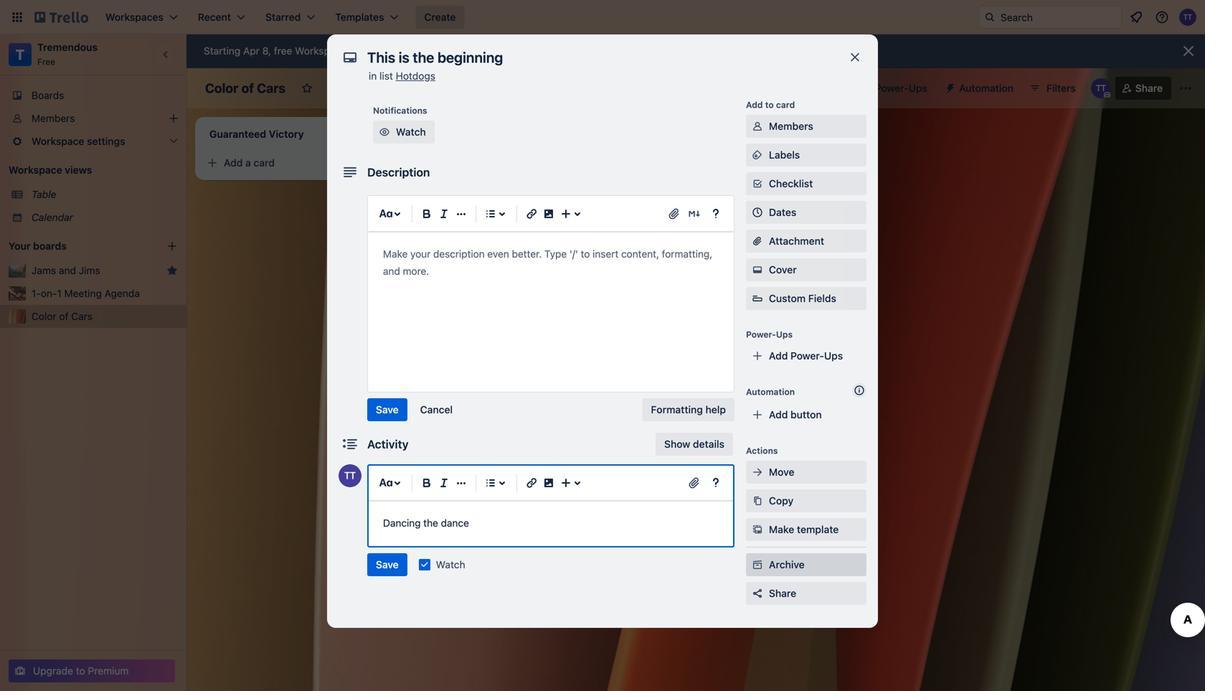 Task type: vqa. For each thing, say whether or not it's contained in the screenshot.
the left You
no



Task type: describe. For each thing, give the bounding box(es) containing it.
1 vertical spatial the
[[424, 517, 438, 529]]

tremendous
[[37, 41, 98, 53]]

limited
[[387, 45, 418, 57]]

sm image for copy
[[751, 494, 765, 508]]

jams
[[32, 264, 56, 276]]

free
[[274, 45, 292, 57]]

open information menu image
[[1155, 10, 1170, 24]]

cancel
[[420, 404, 453, 415]]

checklist button
[[746, 172, 867, 195]]

custom fields button
[[746, 291, 867, 306]]

boards
[[33, 240, 67, 252]]

1 vertical spatial power-
[[746, 329, 776, 339]]

workspace navigation collapse icon image
[[156, 44, 177, 65]]

table
[[32, 188, 56, 200]]

make template
[[769, 523, 839, 535]]

color of cars inside text field
[[205, 80, 286, 96]]

link image
[[523, 474, 540, 492]]

add button button
[[746, 403, 867, 426]]

save for save button associated with main content area, start typing to enter text. text box related to link icon
[[376, 404, 399, 415]]

save button for main content area, start typing to enter text. text box containing dancing the dance
[[367, 553, 407, 576]]

show details
[[665, 438, 725, 450]]

move
[[769, 466, 795, 478]]

dates
[[769, 206, 797, 218]]

upgrade to premium link
[[9, 659, 175, 682]]

sm image for watch
[[377, 125, 392, 139]]

your
[[9, 240, 31, 252]]

0 horizontal spatial power-ups
[[746, 329, 793, 339]]

hotdogs
[[396, 70, 436, 82]]

attachment
[[769, 235, 825, 247]]

1-
[[32, 287, 41, 299]]

watch inside button
[[396, 126, 426, 138]]

beginning
[[464, 158, 509, 170]]

card for the topmost add a card button
[[254, 157, 275, 169]]

dancing the dance
[[383, 517, 469, 529]]

copy
[[769, 495, 794, 507]]

1 vertical spatial automation
[[746, 387, 795, 397]]

premium
[[88, 665, 129, 677]]

share for topmost the share button
[[1136, 82, 1163, 94]]

move link
[[746, 461, 867, 484]]

save for main content area, start typing to enter text. text box containing dancing the dance save button
[[376, 559, 399, 570]]

tremendous link
[[37, 41, 98, 53]]

and
[[59, 264, 76, 276]]

make
[[769, 523, 795, 535]]

upgrade
[[33, 665, 73, 677]]

cars inside text field
[[257, 80, 286, 96]]

apr
[[243, 45, 260, 57]]

0 notifications image
[[1128, 9, 1145, 26]]

a for the rightmost add a card button
[[449, 190, 455, 202]]

add a card for the topmost add a card button
[[224, 157, 275, 169]]

add board image
[[166, 240, 178, 252]]

0 vertical spatial add a card button
[[201, 151, 359, 174]]

italic ⌘i image for more formatting image associated with link image
[[436, 474, 453, 492]]

watch button
[[373, 121, 435, 144]]

text styles image for first editor toolbar toolbar from the bottom of the page
[[377, 474, 395, 492]]

1 horizontal spatial terry turtle (terryturtle) image
[[1091, 78, 1111, 98]]

0 horizontal spatial members link
[[0, 107, 187, 130]]

2 horizontal spatial card
[[776, 100, 795, 110]]

view markdown image
[[687, 207, 702, 221]]

t link
[[9, 43, 32, 66]]

attachment button
[[746, 230, 867, 253]]

notifications
[[373, 105, 427, 116]]

terry turtle (terryturtle) image inside primary element
[[1180, 9, 1197, 26]]

cancel button
[[412, 398, 461, 421]]

jams and jims
[[32, 264, 100, 276]]

open help dialog image
[[708, 205, 725, 222]]

image image for link icon
[[540, 205, 558, 222]]

show details link
[[656, 433, 733, 456]]

0 horizontal spatial terry turtle (terryturtle) image
[[339, 464, 362, 487]]

power- inside button
[[875, 82, 909, 94]]

workspace visible button
[[322, 77, 442, 100]]

add button
[[769, 409, 822, 420]]

meeting
[[64, 287, 102, 299]]

starred icon image
[[166, 265, 178, 276]]

workspace views
[[9, 164, 92, 176]]

formatting help link
[[643, 398, 735, 421]]

1 horizontal spatial members link
[[746, 115, 867, 138]]

star or unstar board image
[[301, 83, 313, 94]]

attach and insert link image for the view markdown image
[[667, 207, 682, 221]]

boards
[[32, 89, 64, 101]]

will
[[354, 45, 369, 57]]

upgrade to premium
[[33, 665, 129, 677]]

add power-ups link
[[746, 344, 867, 367]]

more formatting image for link image
[[453, 474, 470, 492]]

be
[[372, 45, 384, 57]]

filters
[[1047, 82, 1076, 94]]

1 vertical spatial of
[[59, 310, 69, 322]]

this
[[413, 158, 433, 170]]

attach and insert link image for open help dialog image
[[687, 476, 702, 490]]

text styles image for first editor toolbar toolbar from the top
[[377, 205, 395, 222]]

add a card for the rightmost add a card button
[[428, 190, 479, 202]]

1 vertical spatial ups
[[776, 329, 793, 339]]

automation button
[[939, 77, 1023, 100]]

your boards with 3 items element
[[9, 238, 145, 255]]

workspaces
[[295, 45, 352, 57]]

1
[[57, 287, 62, 299]]

labels link
[[746, 144, 867, 166]]

automation inside button
[[959, 82, 1014, 94]]

in list hotdogs
[[369, 70, 436, 82]]

add to card
[[746, 100, 795, 110]]

show menu image
[[1179, 81, 1193, 95]]

visible
[[403, 82, 433, 94]]

workspace for workspace views
[[9, 164, 62, 176]]

more formatting image for link icon
[[453, 205, 470, 222]]

checklist
[[769, 178, 813, 189]]

2 editor toolbar toolbar from the top
[[375, 471, 728, 494]]

jims
[[79, 264, 100, 276]]

archive
[[769, 559, 805, 570]]

template
[[797, 523, 839, 535]]

archive link
[[746, 553, 867, 576]]

make template link
[[746, 518, 867, 541]]



Task type: locate. For each thing, give the bounding box(es) containing it.
share button down archive link
[[746, 582, 867, 605]]

to left 10
[[420, 45, 430, 57]]

more formatting image down this is the beginning at the left of page
[[453, 205, 470, 222]]

1 vertical spatial share button
[[746, 582, 867, 605]]

1 horizontal spatial members
[[769, 120, 814, 132]]

0 vertical spatial attach and insert link image
[[667, 207, 682, 221]]

to for upgrade to premium
[[76, 665, 85, 677]]

lists image left link icon
[[482, 205, 499, 222]]

sm image left the 'cover' at the top of the page
[[751, 263, 765, 277]]

color of cars link
[[32, 309, 178, 324]]

0 horizontal spatial color
[[32, 310, 56, 322]]

sm image for move
[[751, 465, 765, 479]]

0 vertical spatial terry turtle (terryturtle) image
[[1180, 9, 1197, 26]]

1 more formatting image from the top
[[453, 205, 470, 222]]

watch down dance
[[436, 559, 465, 570]]

1 vertical spatial terry turtle (terryturtle) image
[[1091, 78, 1111, 98]]

1 vertical spatial card
[[254, 157, 275, 169]]

1 horizontal spatial watch
[[436, 559, 465, 570]]

dance
[[441, 517, 469, 529]]

sm image inside archive link
[[751, 558, 765, 572]]

1 vertical spatial main content area, start typing to enter text. text field
[[383, 515, 719, 532]]

members link up labels link
[[746, 115, 867, 138]]

1 vertical spatial more formatting image
[[453, 474, 470, 492]]

0 horizontal spatial add a card button
[[201, 151, 359, 174]]

sm image down notifications
[[377, 125, 392, 139]]

1 text styles image from the top
[[377, 205, 395, 222]]

1 vertical spatial color
[[32, 310, 56, 322]]

bold ⌘b image for italic ⌘i icon associated with more formatting image corresponding to link icon
[[418, 205, 436, 222]]

primary element
[[0, 0, 1206, 34]]

calendar link
[[32, 210, 178, 225]]

lists image
[[482, 205, 499, 222], [482, 474, 499, 492]]

color down starting
[[205, 80, 239, 96]]

workspace up table
[[9, 164, 62, 176]]

2 horizontal spatial ups
[[909, 82, 928, 94]]

0 vertical spatial share
[[1136, 82, 1163, 94]]

1 vertical spatial create from template… image
[[571, 190, 583, 202]]

sm image left the archive
[[751, 558, 765, 572]]

1 vertical spatial to
[[765, 100, 774, 110]]

your boards
[[9, 240, 67, 252]]

2 lists image from the top
[[482, 474, 499, 492]]

1 save from the top
[[376, 404, 399, 415]]

0 vertical spatial editor toolbar toolbar
[[375, 202, 728, 225]]

ups up add power-ups
[[776, 329, 793, 339]]

card for the rightmost add a card button
[[457, 190, 479, 202]]

0 vertical spatial a
[[245, 157, 251, 169]]

power-ups
[[875, 82, 928, 94], [746, 329, 793, 339]]

1 vertical spatial power-ups
[[746, 329, 793, 339]]

the
[[446, 158, 461, 170], [424, 517, 438, 529]]

terry turtle (terryturtle) image
[[1180, 9, 1197, 26], [1091, 78, 1111, 98], [339, 464, 362, 487]]

1 horizontal spatial the
[[446, 158, 461, 170]]

color of cars down 1
[[32, 310, 93, 322]]

members link
[[0, 107, 187, 130], [746, 115, 867, 138]]

attach and insert link image
[[667, 207, 682, 221], [687, 476, 702, 490]]

sm image down 'add to card'
[[751, 119, 765, 133]]

workspace
[[347, 82, 400, 94], [9, 164, 62, 176]]

color of cars down apr
[[205, 80, 286, 96]]

sm image for labels
[[751, 148, 765, 162]]

0 vertical spatial add a card
[[224, 157, 275, 169]]

1 horizontal spatial share
[[1136, 82, 1163, 94]]

ups inside "add power-ups" link
[[824, 350, 843, 362]]

0 vertical spatial cars
[[257, 80, 286, 96]]

2 sm image from the top
[[751, 465, 765, 479]]

2 vertical spatial to
[[76, 665, 85, 677]]

of inside text field
[[241, 80, 254, 96]]

add a card button
[[201, 151, 359, 174], [405, 184, 563, 207]]

0 vertical spatial color
[[205, 80, 239, 96]]

main content area, start typing to enter text. text field containing dancing the dance
[[383, 515, 719, 532]]

1 horizontal spatial card
[[457, 190, 479, 202]]

0 horizontal spatial of
[[59, 310, 69, 322]]

cars down meeting
[[71, 310, 93, 322]]

1 vertical spatial save
[[376, 559, 399, 570]]

share for bottom the share button
[[769, 587, 797, 599]]

2 save button from the top
[[367, 553, 407, 576]]

create button
[[416, 6, 465, 29]]

formatting
[[651, 404, 703, 415]]

8,
[[262, 45, 271, 57]]

0 vertical spatial power-ups
[[875, 82, 928, 94]]

bold ⌘b image up dancing the dance
[[418, 474, 436, 492]]

0 horizontal spatial power-
[[746, 329, 776, 339]]

a for the topmost add a card button
[[245, 157, 251, 169]]

0 vertical spatial lists image
[[482, 205, 499, 222]]

of down apr
[[241, 80, 254, 96]]

automation left filters button
[[959, 82, 1014, 94]]

1 lists image from the top
[[482, 205, 499, 222]]

1 horizontal spatial power-ups
[[875, 82, 928, 94]]

text styles image
[[377, 205, 395, 222], [377, 474, 395, 492]]

lists image for more formatting image corresponding to link icon
[[482, 205, 499, 222]]

the right the is
[[446, 158, 461, 170]]

this is the beginning
[[413, 158, 509, 170]]

hotdogs link
[[396, 70, 436, 82]]

card
[[776, 100, 795, 110], [254, 157, 275, 169], [457, 190, 479, 202]]

workspace down in
[[347, 82, 400, 94]]

1 vertical spatial cars
[[71, 310, 93, 322]]

help
[[706, 404, 726, 415]]

of down 1
[[59, 310, 69, 322]]

1 horizontal spatial automation
[[959, 82, 1014, 94]]

1 vertical spatial color of cars
[[32, 310, 93, 322]]

watch down notifications
[[396, 126, 426, 138]]

0 vertical spatial share button
[[1116, 77, 1172, 100]]

1 horizontal spatial ups
[[824, 350, 843, 362]]

jams and jims link
[[32, 263, 161, 278]]

Search field
[[996, 6, 1122, 28]]

text styles image down description
[[377, 205, 395, 222]]

bold ⌘b image down this
[[418, 205, 436, 222]]

1 vertical spatial attach and insert link image
[[687, 476, 702, 490]]

sm image left copy
[[751, 494, 765, 508]]

0 vertical spatial of
[[241, 80, 254, 96]]

sm image inside watch button
[[377, 125, 392, 139]]

sm image inside cover link
[[751, 263, 765, 277]]

1 vertical spatial bold ⌘b image
[[418, 474, 436, 492]]

main content area, start typing to enter text. text field down link icon
[[383, 245, 719, 280]]

0 vertical spatial bold ⌘b image
[[418, 205, 436, 222]]

1 horizontal spatial of
[[241, 80, 254, 96]]

0 horizontal spatial members
[[32, 112, 75, 124]]

this is the beginning link
[[413, 157, 580, 172]]

free
[[37, 57, 55, 67]]

custom
[[769, 292, 806, 304]]

open help dialog image
[[708, 474, 725, 492]]

1-on-1 meeting agenda link
[[32, 286, 178, 301]]

sm image for members
[[751, 119, 765, 133]]

1 bold ⌘b image from the top
[[418, 205, 436, 222]]

sm image left make
[[751, 522, 765, 537]]

to up labels
[[765, 100, 774, 110]]

show
[[665, 438, 691, 450]]

color down on-
[[32, 310, 56, 322]]

create from template… image for the rightmost add a card button
[[571, 190, 583, 202]]

to for add to card
[[765, 100, 774, 110]]

0 horizontal spatial share
[[769, 587, 797, 599]]

sm image
[[751, 263, 765, 277], [751, 465, 765, 479], [751, 494, 765, 508], [751, 558, 765, 572]]

members down boards
[[32, 112, 75, 124]]

ups left the automation button on the right top
[[909, 82, 928, 94]]

2 more formatting image from the top
[[453, 474, 470, 492]]

details
[[693, 438, 725, 450]]

power-ups button
[[847, 77, 936, 100]]

1 horizontal spatial add a card button
[[405, 184, 563, 207]]

1 horizontal spatial color of cars
[[205, 80, 286, 96]]

0 vertical spatial image image
[[540, 205, 558, 222]]

2 main content area, start typing to enter text. text field from the top
[[383, 515, 719, 532]]

2 horizontal spatial terry turtle (terryturtle) image
[[1180, 9, 1197, 26]]

color
[[205, 80, 239, 96], [32, 310, 56, 322]]

0 horizontal spatial watch
[[396, 126, 426, 138]]

in
[[369, 70, 377, 82]]

attach and insert link image left open help dialog image
[[687, 476, 702, 490]]

sm image inside labels link
[[751, 148, 765, 162]]

0 vertical spatial more formatting image
[[453, 205, 470, 222]]

lists image left link image
[[482, 474, 499, 492]]

0 horizontal spatial to
[[76, 665, 85, 677]]

editor toolbar toolbar
[[375, 202, 728, 225], [375, 471, 728, 494]]

lists image for more formatting image associated with link image
[[482, 474, 499, 492]]

1 main content area, start typing to enter text. text field from the top
[[383, 245, 719, 280]]

0 vertical spatial ups
[[909, 82, 928, 94]]

power-ups inside button
[[875, 82, 928, 94]]

10
[[432, 45, 443, 57]]

0 vertical spatial watch
[[396, 126, 426, 138]]

1 vertical spatial italic ⌘i image
[[436, 474, 453, 492]]

more formatting image
[[453, 205, 470, 222], [453, 474, 470, 492]]

1 horizontal spatial cars
[[257, 80, 286, 96]]

ups down fields
[[824, 350, 843, 362]]

Main content area, start typing to enter text. text field
[[383, 245, 719, 280], [383, 515, 719, 532]]

Board name text field
[[198, 77, 293, 100]]

2 italic ⌘i image from the top
[[436, 474, 453, 492]]

1 horizontal spatial attach and insert link image
[[687, 476, 702, 490]]

search image
[[985, 11, 996, 23]]

1 horizontal spatial power-
[[791, 350, 824, 362]]

0 vertical spatial card
[[776, 100, 795, 110]]

image image
[[540, 205, 558, 222], [540, 474, 558, 492]]

0 vertical spatial automation
[[959, 82, 1014, 94]]

0 horizontal spatial create from template… image
[[367, 157, 379, 169]]

workspace for workspace visible
[[347, 82, 400, 94]]

views
[[65, 164, 92, 176]]

table link
[[32, 187, 178, 202]]

1 horizontal spatial create from template… image
[[571, 190, 583, 202]]

sm image for make template
[[751, 522, 765, 537]]

more formatting image up dance
[[453, 474, 470, 492]]

1 editor toolbar toolbar from the top
[[375, 202, 728, 225]]

0 horizontal spatial share button
[[746, 582, 867, 605]]

1 horizontal spatial a
[[449, 190, 455, 202]]

cars
[[257, 80, 286, 96], [71, 310, 93, 322]]

2 horizontal spatial power-
[[875, 82, 909, 94]]

0 horizontal spatial ups
[[776, 329, 793, 339]]

automation
[[959, 82, 1014, 94], [746, 387, 795, 397]]

add power-ups
[[769, 350, 843, 362]]

italic ⌘i image
[[436, 205, 453, 222], [436, 474, 453, 492]]

1 vertical spatial add a card button
[[405, 184, 563, 207]]

0 vertical spatial main content area, start typing to enter text. text field
[[383, 245, 719, 280]]

cars left star or unstar board image
[[257, 80, 286, 96]]

italic ⌘i image up dance
[[436, 474, 453, 492]]

sm image down actions
[[751, 465, 765, 479]]

the left dance
[[424, 517, 438, 529]]

save button for main content area, start typing to enter text. text box related to link icon
[[367, 398, 407, 421]]

0 horizontal spatial automation
[[746, 387, 795, 397]]

0 vertical spatial to
[[420, 45, 430, 57]]

2 bold ⌘b image from the top
[[418, 474, 436, 492]]

description
[[367, 165, 430, 179]]

0 horizontal spatial add a card
[[224, 157, 275, 169]]

sm image inside make template link
[[751, 522, 765, 537]]

tremendous free
[[37, 41, 98, 67]]

copy link
[[746, 489, 867, 512]]

2 text styles image from the top
[[377, 474, 395, 492]]

starting
[[204, 45, 241, 57]]

share button left "show menu" image
[[1116, 77, 1172, 100]]

0 vertical spatial power-
[[875, 82, 909, 94]]

attach and insert link image left the view markdown image
[[667, 207, 682, 221]]

main content area, start typing to enter text. text field for link image
[[383, 515, 719, 532]]

sm image inside move link
[[751, 465, 765, 479]]

2 image image from the top
[[540, 474, 558, 492]]

2 vertical spatial power-
[[791, 350, 824, 362]]

workspace inside button
[[347, 82, 400, 94]]

sm image
[[751, 119, 765, 133], [377, 125, 392, 139], [751, 148, 765, 162], [751, 522, 765, 537]]

boards link
[[0, 84, 187, 107]]

None text field
[[360, 44, 834, 70]]

2 save from the top
[[376, 559, 399, 570]]

sm image for cover
[[751, 263, 765, 277]]

1 vertical spatial add a card
[[428, 190, 479, 202]]

share left "show menu" image
[[1136, 82, 1163, 94]]

1-on-1 meeting agenda
[[32, 287, 140, 299]]

members link down boards
[[0, 107, 187, 130]]

activity
[[367, 437, 409, 451]]

text styles image down activity
[[377, 474, 395, 492]]

save button up activity
[[367, 398, 407, 421]]

1 vertical spatial save button
[[367, 553, 407, 576]]

3 sm image from the top
[[751, 494, 765, 508]]

filters button
[[1025, 77, 1081, 100]]

save up activity
[[376, 404, 399, 415]]

add
[[746, 100, 763, 110], [224, 157, 243, 169], [428, 190, 447, 202], [769, 350, 788, 362], [769, 409, 788, 420]]

main content area, start typing to enter text. text field for link icon
[[383, 245, 719, 280]]

custom fields
[[769, 292, 837, 304]]

italic ⌘i image for more formatting image corresponding to link icon
[[436, 205, 453, 222]]

0 horizontal spatial a
[[245, 157, 251, 169]]

sm image for archive
[[751, 558, 765, 572]]

0 vertical spatial text styles image
[[377, 205, 395, 222]]

add a card
[[224, 157, 275, 169], [428, 190, 479, 202]]

0 horizontal spatial card
[[254, 157, 275, 169]]

ups inside power-ups button
[[909, 82, 928, 94]]

create
[[424, 11, 456, 23]]

on-
[[41, 287, 57, 299]]

0 vertical spatial workspace
[[347, 82, 400, 94]]

starting apr 8, free workspaces will be limited to 10 collaborators.
[[204, 45, 509, 57]]

dates button
[[746, 201, 867, 224]]

to inside upgrade to premium link
[[76, 665, 85, 677]]

create from template… image
[[367, 157, 379, 169], [571, 190, 583, 202]]

0 horizontal spatial attach and insert link image
[[667, 207, 682, 221]]

sm image inside copy link
[[751, 494, 765, 508]]

calendar
[[32, 211, 73, 223]]

1 image image from the top
[[540, 205, 558, 222]]

0 vertical spatial italic ⌘i image
[[436, 205, 453, 222]]

members up labels
[[769, 120, 814, 132]]

cover link
[[746, 258, 867, 281]]

color inside text field
[[205, 80, 239, 96]]

create from template… image for the topmost add a card button
[[367, 157, 379, 169]]

to right upgrade
[[76, 665, 85, 677]]

ups
[[909, 82, 928, 94], [776, 329, 793, 339], [824, 350, 843, 362]]

a
[[245, 157, 251, 169], [449, 190, 455, 202]]

workspace visible
[[347, 82, 433, 94]]

image image for link image
[[540, 474, 558, 492]]

1 italic ⌘i image from the top
[[436, 205, 453, 222]]

1 horizontal spatial to
[[420, 45, 430, 57]]

0 horizontal spatial cars
[[71, 310, 93, 322]]

bold ⌘b image for italic ⌘i icon for more formatting image associated with link image
[[418, 474, 436, 492]]

save
[[376, 404, 399, 415], [376, 559, 399, 570]]

0 vertical spatial create from template… image
[[367, 157, 379, 169]]

collaborators.
[[446, 45, 509, 57]]

sm image left labels
[[751, 148, 765, 162]]

1 vertical spatial watch
[[436, 559, 465, 570]]

2 vertical spatial ups
[[824, 350, 843, 362]]

is
[[436, 158, 443, 170]]

link image
[[523, 205, 540, 222]]

main content area, start typing to enter text. text field down link image
[[383, 515, 719, 532]]

save button down dancing
[[367, 553, 407, 576]]

members
[[32, 112, 75, 124], [769, 120, 814, 132]]

bold ⌘b image
[[418, 205, 436, 222], [418, 474, 436, 492]]

0 horizontal spatial color of cars
[[32, 310, 93, 322]]

0 vertical spatial save
[[376, 404, 399, 415]]

0 vertical spatial the
[[446, 158, 461, 170]]

italic ⌘i image down the is
[[436, 205, 453, 222]]

1 vertical spatial text styles image
[[377, 474, 395, 492]]

dancing
[[383, 517, 421, 529]]

fields
[[809, 292, 837, 304]]

labels
[[769, 149, 800, 161]]

1 sm image from the top
[[751, 263, 765, 277]]

button
[[791, 409, 822, 420]]

4 sm image from the top
[[751, 558, 765, 572]]

1 vertical spatial share
[[769, 587, 797, 599]]

save down dancing
[[376, 559, 399, 570]]

automation up add button
[[746, 387, 795, 397]]

0 vertical spatial save button
[[367, 398, 407, 421]]

t
[[16, 46, 25, 63]]

share down the archive
[[769, 587, 797, 599]]

1 save button from the top
[[367, 398, 407, 421]]

formatting help
[[651, 404, 726, 415]]

share button
[[1116, 77, 1172, 100], [746, 582, 867, 605]]

0 horizontal spatial the
[[424, 517, 438, 529]]



